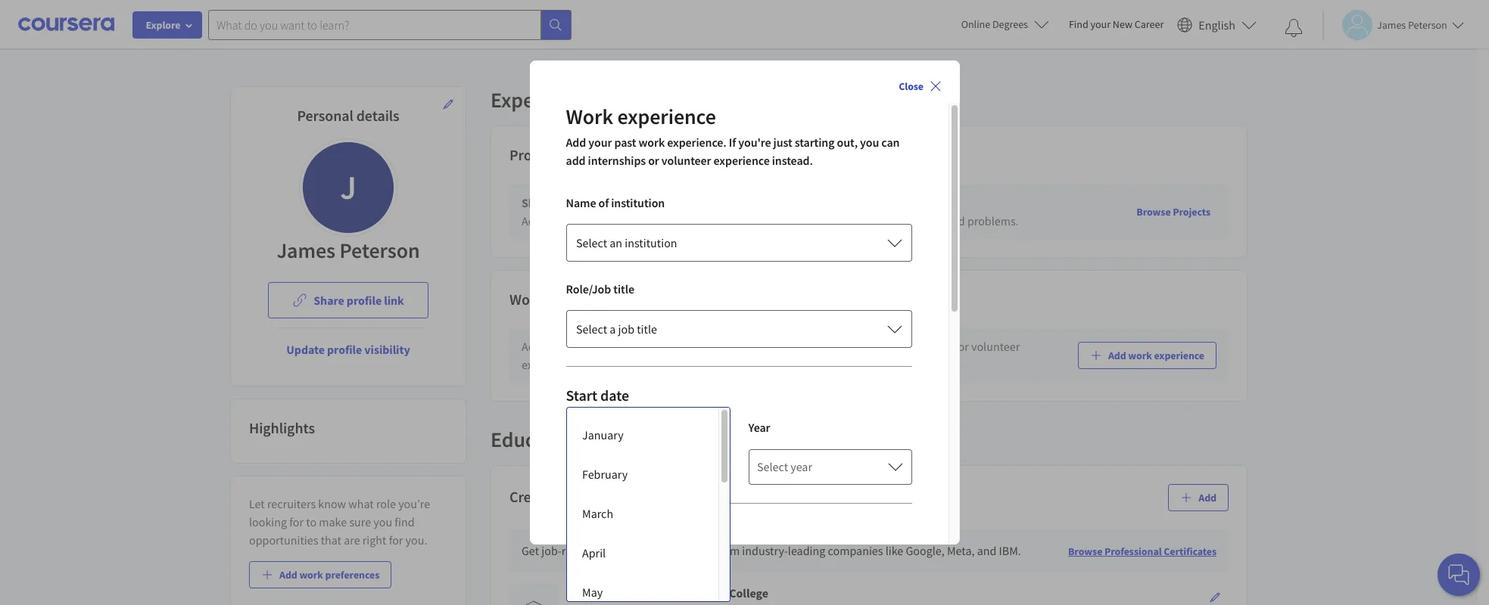 Task type: locate. For each thing, give the bounding box(es) containing it.
0 vertical spatial for
[[290, 515, 304, 530]]

0 vertical spatial past
[[615, 135, 637, 150]]

education
[[491, 426, 582, 453]]

0 vertical spatial institution
[[611, 195, 665, 211]]

work experience dialog
[[530, 61, 960, 606]]

1 vertical spatial you're
[[398, 497, 430, 512]]

close
[[899, 80, 924, 93]]

1 vertical spatial profile
[[327, 342, 362, 357]]

1 horizontal spatial you're
[[716, 339, 748, 354]]

work inside work experience add your past work experience. if you're just starting out, you can add internships or volunteer experience instead.
[[566, 103, 613, 130]]

past up skills
[[615, 135, 637, 150]]

1 vertical spatial past
[[570, 339, 591, 354]]

0 horizontal spatial or
[[648, 153, 659, 168]]

1 vertical spatial institution
[[625, 236, 677, 251]]

with up the technical
[[700, 195, 724, 210]]

0 vertical spatial job-
[[727, 195, 747, 210]]

select left year
[[757, 460, 788, 475]]

browse professional certificates
[[1069, 545, 1217, 559]]

0 horizontal spatial volunteer
[[662, 153, 711, 168]]

0 horizontal spatial recruiters
[[267, 497, 316, 512]]

past down select a job title
[[570, 339, 591, 354]]

just right you're on the top of the page
[[774, 135, 793, 150]]

1 vertical spatial add
[[877, 339, 897, 354]]

profile
[[347, 293, 382, 308], [327, 342, 362, 357]]

1 horizontal spatial can
[[882, 135, 900, 150]]

browse inside button
[[1137, 205, 1171, 219]]

starting inside 'add your past work experience here. if you're just starting out, you can add internships or volunteer experience instead.'
[[771, 339, 810, 354]]

1 horizontal spatial title
[[637, 322, 657, 337]]

your right "find"
[[1091, 17, 1111, 31]]

institution inside button
[[625, 236, 677, 251]]

0 vertical spatial title
[[614, 282, 635, 297]]

you're right here. in the left bottom of the page
[[716, 339, 748, 354]]

and left ability
[[816, 213, 835, 228]]

recruiters up demonstrate
[[646, 195, 698, 210]]

internships inside 'add your past work experience here. if you're just starting out, you can add internships or volunteer experience instead.'
[[899, 339, 956, 354]]

select inside button
[[576, 322, 607, 337]]

to left make
[[306, 515, 317, 530]]

browse projects button
[[1131, 198, 1217, 225]]

1 vertical spatial date
[[594, 523, 623, 542]]

are
[[344, 533, 360, 548]]

select down here
[[576, 236, 607, 251]]

if inside 'add your past work experience here. if you're just starting out, you can add internships or volunteer experience instead.'
[[707, 339, 714, 354]]

for up opportunities
[[290, 515, 304, 530]]

skills
[[603, 195, 631, 210]]

0 vertical spatial starting
[[795, 135, 835, 150]]

solve
[[884, 213, 911, 228]]

0 horizontal spatial add
[[566, 153, 586, 168]]

certificates
[[1164, 545, 1217, 559]]

0 horizontal spatial instead.
[[579, 357, 619, 372]]

1 horizontal spatial internships
[[899, 339, 956, 354]]

to left solve on the top of page
[[872, 213, 882, 228]]

0 horizontal spatial internships
[[588, 153, 646, 168]]

1 vertical spatial if
[[707, 339, 714, 354]]

title inside button
[[637, 322, 657, 337]]

recruiters up 'looking'
[[267, 497, 316, 512]]

or inside work experience add your past work experience. if you're just starting out, you can add internships or volunteer experience instead.
[[648, 153, 659, 168]]

0 horizontal spatial you
[[374, 515, 392, 530]]

your left the technical
[[693, 213, 716, 228]]

share
[[314, 293, 344, 308]]

0 vertical spatial browse
[[1137, 205, 1171, 219]]

2 horizontal spatial you
[[860, 135, 879, 150]]

your inside 'add your past work experience here. if you're just starting out, you can add internships or volunteer experience instead.'
[[544, 339, 567, 354]]

training
[[674, 544, 713, 559]]

0 horizontal spatial out,
[[813, 339, 833, 354]]

0 vertical spatial out,
[[837, 135, 858, 150]]

select a job title
[[576, 322, 657, 337]]

1 vertical spatial with
[[593, 544, 615, 559]]

date
[[601, 386, 629, 405], [594, 523, 623, 542]]

1 vertical spatial starting
[[771, 339, 810, 354]]

google,
[[906, 544, 945, 559]]

with down end date
[[593, 544, 615, 559]]

browse
[[1137, 205, 1171, 219], [1069, 545, 1103, 559]]

0 vertical spatial internships
[[588, 153, 646, 168]]

1 horizontal spatial projects
[[794, 195, 837, 210]]

1 vertical spatial or
[[958, 339, 969, 354]]

starting
[[795, 135, 835, 150], [771, 339, 810, 354]]

work
[[639, 135, 665, 150], [594, 339, 619, 354], [1129, 349, 1152, 363], [299, 569, 323, 582]]

get job-ready with role-based training from industry-leading companies like google, meta, and ibm.
[[522, 544, 1021, 559]]

your up here
[[577, 195, 601, 210]]

projects
[[794, 195, 837, 210], [544, 213, 585, 228]]

add
[[566, 153, 586, 168], [877, 339, 897, 354]]

you inside 'add your past work experience here. if you're just starting out, you can add internships or volunteer experience instead.'
[[835, 339, 854, 354]]

you for highlights
[[374, 515, 392, 530]]

0 vertical spatial if
[[729, 135, 736, 150]]

if left you're on the top of the page
[[729, 135, 736, 150]]

1 vertical spatial browse
[[1069, 545, 1103, 559]]

0 vertical spatial work
[[566, 103, 613, 130]]

to down name of institution at top
[[613, 213, 623, 228]]

add inside work experience add your past work experience. if you're just starting out, you can add internships or volunteer experience instead.
[[566, 153, 586, 168]]

you're
[[739, 135, 771, 150]]

add for add your past work experience here. if you're just starting out, you can add internships or volunteer experience instead.
[[522, 339, 542, 354]]

out,
[[837, 135, 858, 150], [813, 339, 833, 354]]

if right here. in the left bottom of the page
[[707, 339, 714, 354]]

to right skills
[[633, 195, 644, 210]]

1 horizontal spatial work
[[566, 103, 613, 130]]

1 horizontal spatial add
[[877, 339, 897, 354]]

add inside 'add your past work experience here. if you're just starting out, you can add internships or volunteer experience instead.'
[[877, 339, 897, 354]]

0 horizontal spatial browse
[[1069, 545, 1103, 559]]

job- up the technical
[[727, 195, 747, 210]]

past
[[615, 135, 637, 150], [570, 339, 591, 354]]

1 horizontal spatial or
[[958, 339, 969, 354]]

0 vertical spatial and
[[816, 213, 835, 228]]

share profile link button
[[268, 282, 428, 319]]

your down work history
[[544, 339, 567, 354]]

0 vertical spatial just
[[774, 135, 793, 150]]

your up of
[[589, 135, 612, 150]]

just inside work experience add your past work experience. if you're just starting out, you can add internships or volunteer experience instead.
[[774, 135, 793, 150]]

add inside 'add your past work experience here. if you're just starting out, you can add internships or volunteer experience instead.'
[[522, 339, 542, 354]]

j button
[[299, 139, 398, 237]]

update
[[286, 342, 325, 357]]

1 horizontal spatial if
[[729, 135, 736, 150]]

browse professional certificates link
[[1069, 545, 1217, 559]]

companies
[[828, 544, 883, 559]]

0 vertical spatial or
[[648, 153, 659, 168]]

job- inside showcase your skills to recruiters with job-relevant projects add projects here to demonstrate your technical expertise and ability to solve real-world problems.
[[727, 195, 747, 210]]

edit details for professional school degree  in majorname at turtle mountain community college. image
[[1209, 592, 1222, 604]]

and left the ibm.
[[977, 544, 997, 559]]

volunteer
[[662, 153, 711, 168], [972, 339, 1020, 354]]

showcase your skills to recruiters with job-relevant projects add projects here to demonstrate your technical expertise and ability to solve real-world problems.
[[522, 195, 1019, 228]]

select left the "a"
[[576, 322, 607, 337]]

date for end date
[[594, 523, 623, 542]]

projects down name
[[544, 213, 585, 228]]

experience
[[618, 103, 716, 130], [714, 153, 770, 168], [622, 339, 677, 354], [1154, 349, 1205, 363], [522, 357, 577, 372]]

1 horizontal spatial projects
[[1173, 205, 1211, 219]]

add button
[[1169, 484, 1229, 512]]

projects inside button
[[1173, 205, 1211, 219]]

year
[[748, 420, 770, 435]]

institution down demonstrate
[[625, 236, 677, 251]]

for
[[290, 515, 304, 530], [389, 533, 403, 548]]

ability
[[837, 213, 869, 228]]

1 vertical spatial instead.
[[579, 357, 619, 372]]

1 horizontal spatial and
[[977, 544, 997, 559]]

1 vertical spatial title
[[637, 322, 657, 337]]

can inside work experience add your past work experience. if you're just starting out, you can add internships or volunteer experience instead.
[[882, 135, 900, 150]]

based
[[641, 544, 672, 559]]

institution
[[611, 195, 665, 211], [625, 236, 677, 251]]

ready
[[562, 544, 590, 559]]

0 vertical spatial with
[[700, 195, 724, 210]]

you inside work experience add your past work experience. if you're just starting out, you can add internships or volunteer experience instead.
[[860, 135, 879, 150]]

0 horizontal spatial and
[[816, 213, 835, 228]]

0 vertical spatial projects
[[510, 145, 562, 164]]

from
[[716, 544, 740, 559]]

1 vertical spatial internships
[[899, 339, 956, 354]]

personal
[[297, 106, 354, 125]]

2 vertical spatial you
[[374, 515, 392, 530]]

1 vertical spatial volunteer
[[972, 339, 1020, 354]]

1 horizontal spatial past
[[615, 135, 637, 150]]

know
[[318, 497, 346, 512]]

job-
[[727, 195, 747, 210], [542, 544, 562, 559]]

title right job
[[637, 322, 657, 337]]

0 vertical spatial can
[[882, 135, 900, 150]]

just right here. in the left bottom of the page
[[751, 339, 769, 354]]

0 vertical spatial recruiters
[[646, 195, 698, 210]]

job- right get
[[542, 544, 562, 559]]

0 horizontal spatial for
[[290, 515, 304, 530]]

let recruiters know what role you're looking for to make sure you find opportunities that are right for you.
[[249, 497, 430, 548]]

0 horizontal spatial can
[[857, 339, 875, 354]]

recruiters inside let recruiters know what role you're looking for to make sure you find opportunities that are right for you.
[[267, 497, 316, 512]]

your inside work experience add your past work experience. if you're just starting out, you can add internships or volunteer experience instead.
[[589, 135, 612, 150]]

0 vertical spatial volunteer
[[662, 153, 711, 168]]

1 vertical spatial for
[[389, 533, 403, 548]]

1 vertical spatial you
[[835, 339, 854, 354]]

0 vertical spatial instead.
[[772, 153, 813, 168]]

what
[[349, 497, 374, 512]]

you're inside let recruiters know what role you're looking for to make sure you find opportunities that are right for you.
[[398, 497, 430, 512]]

1 horizontal spatial you
[[835, 339, 854, 354]]

title
[[614, 282, 635, 297], [637, 322, 657, 337]]

add work experience button
[[1078, 342, 1217, 369]]

internships
[[588, 153, 646, 168], [899, 339, 956, 354]]

can inside 'add your past work experience here. if you're just starting out, you can add internships or volunteer experience instead.'
[[857, 339, 875, 354]]

start date
[[566, 386, 629, 405]]

professional
[[1105, 545, 1162, 559]]

make
[[319, 515, 347, 530]]

edit personal details. image
[[442, 98, 454, 111]]

month
[[566, 420, 599, 435]]

just inside 'add your past work experience here. if you're just starting out, you can add internships or volunteer experience instead.'
[[751, 339, 769, 354]]

1 horizontal spatial browse
[[1137, 205, 1171, 219]]

add for add
[[1199, 491, 1217, 505]]

select down january
[[575, 460, 606, 475]]

institution up demonstrate
[[611, 195, 665, 211]]

work history
[[510, 290, 591, 309]]

select inside dropdown button
[[575, 460, 606, 475]]

1 vertical spatial projects
[[1173, 205, 1211, 219]]

0 horizontal spatial job-
[[542, 544, 562, 559]]

1 horizontal spatial instead.
[[772, 153, 813, 168]]

0 vertical spatial profile
[[347, 293, 382, 308]]

select an institution
[[576, 236, 677, 251]]

with
[[700, 195, 724, 210], [593, 544, 615, 559]]

technical
[[718, 213, 764, 228]]

date down march
[[594, 523, 623, 542]]

and inside showcase your skills to recruiters with job-relevant projects add projects here to demonstrate your technical expertise and ability to solve real-world problems.
[[816, 213, 835, 228]]

personal details
[[297, 106, 400, 125]]

instead. up start date
[[579, 357, 619, 372]]

Select an institution button
[[566, 224, 912, 262]]

you inside let recruiters know what role you're looking for to make sure you find opportunities that are right for you.
[[374, 515, 392, 530]]

if
[[729, 135, 736, 150], [707, 339, 714, 354]]

out, inside work experience add your past work experience. if you're just starting out, you can add internships or volunteer experience instead.
[[837, 135, 858, 150]]

0 horizontal spatial you're
[[398, 497, 430, 512]]

1 vertical spatial just
[[751, 339, 769, 354]]

0 vertical spatial add
[[566, 153, 586, 168]]

title right role/job
[[614, 282, 635, 297]]

work inside 'add your past work experience here. if you're just starting out, you can add internships or volunteer experience instead.'
[[594, 339, 619, 354]]

select inside button
[[576, 236, 607, 251]]

1 horizontal spatial volunteer
[[972, 339, 1020, 354]]

instead. up the relevant at the top right of page
[[772, 153, 813, 168]]

profile right 'update' at the left of the page
[[327, 342, 362, 357]]

instead. inside work experience add your past work experience. if you're just starting out, you can add internships or volunteer experience instead.
[[772, 153, 813, 168]]

projects
[[510, 145, 562, 164], [1173, 205, 1211, 219]]

1 horizontal spatial recruiters
[[646, 195, 698, 210]]

instead.
[[772, 153, 813, 168], [579, 357, 619, 372]]

None search field
[[208, 9, 572, 40]]

0 vertical spatial you're
[[716, 339, 748, 354]]

1 horizontal spatial out,
[[837, 135, 858, 150]]

you're
[[716, 339, 748, 354], [398, 497, 430, 512]]

0 horizontal spatial just
[[751, 339, 769, 354]]

end
[[566, 523, 591, 542]]

profile left link
[[347, 293, 382, 308]]

close button
[[893, 73, 948, 100]]

1 horizontal spatial job-
[[727, 195, 747, 210]]

0 horizontal spatial if
[[707, 339, 714, 354]]

for down find
[[389, 533, 403, 548]]

projects up expertise on the top right of page
[[794, 195, 837, 210]]

march
[[582, 507, 614, 522]]

1 vertical spatial recruiters
[[267, 497, 316, 512]]

0 vertical spatial projects
[[794, 195, 837, 210]]

1 vertical spatial can
[[857, 339, 875, 354]]

0 vertical spatial you
[[860, 135, 879, 150]]

0 vertical spatial date
[[601, 386, 629, 405]]

you.
[[406, 533, 427, 548]]

date right start
[[601, 386, 629, 405]]

0 horizontal spatial work
[[510, 290, 543, 309]]

you're up find
[[398, 497, 430, 512]]

1 vertical spatial out,
[[813, 339, 833, 354]]

1 vertical spatial projects
[[544, 213, 585, 228]]

1 horizontal spatial with
[[700, 195, 724, 210]]

select inside popup button
[[757, 460, 788, 475]]

1 horizontal spatial just
[[774, 135, 793, 150]]

to
[[633, 195, 644, 210], [613, 213, 623, 228], [872, 213, 882, 228], [306, 515, 317, 530]]

peterson
[[340, 237, 420, 264]]

0 horizontal spatial past
[[570, 339, 591, 354]]

role/job title
[[566, 282, 635, 297]]

or
[[648, 153, 659, 168], [958, 339, 969, 354]]

1 vertical spatial work
[[510, 290, 543, 309]]

chat with us image
[[1447, 563, 1471, 588]]

0 horizontal spatial title
[[614, 282, 635, 297]]

institution for name of institution
[[611, 195, 665, 211]]



Task type: describe. For each thing, give the bounding box(es) containing it.
select for select an institution
[[576, 236, 607, 251]]

your for past
[[544, 339, 567, 354]]

sure
[[349, 515, 371, 530]]

select month button
[[566, 449, 730, 485]]

link
[[384, 293, 404, 308]]

role
[[376, 497, 396, 512]]

month
[[609, 460, 643, 475]]

ibm.
[[999, 544, 1021, 559]]

february
[[582, 467, 628, 482]]

work for history
[[510, 290, 543, 309]]

1 vertical spatial and
[[977, 544, 997, 559]]

past inside 'add your past work experience here. if you're just starting out, you can add internships or volunteer experience instead.'
[[570, 339, 591, 354]]

turtle
[[576, 586, 609, 601]]

add work preferences
[[279, 569, 380, 582]]

add work experience
[[1109, 349, 1205, 363]]

add for add work experience
[[1109, 349, 1127, 363]]

select year button
[[748, 449, 912, 485]]

leading
[[788, 544, 826, 559]]

real-
[[913, 213, 936, 228]]

1 vertical spatial job-
[[542, 544, 562, 559]]

if inside work experience add your past work experience. if you're just starting out, you can add internships or volunteer experience instead.
[[729, 135, 736, 150]]

relevant
[[747, 195, 792, 210]]

english button
[[1172, 0, 1263, 49]]

career
[[1135, 17, 1164, 31]]

profile for share
[[347, 293, 382, 308]]

starting inside work experience add your past work experience. if you're just starting out, you can add internships or volunteer experience instead.
[[795, 135, 835, 150]]

add inside work experience add your past work experience. if you're just starting out, you can add internships or volunteer experience instead.
[[566, 135, 586, 150]]

new
[[1113, 17, 1133, 31]]

james
[[277, 237, 336, 264]]

world
[[936, 213, 965, 228]]

institution for select an institution
[[625, 236, 677, 251]]

history
[[546, 290, 591, 309]]

you for work history
[[835, 339, 854, 354]]

recruiters inside showcase your skills to recruiters with job-relevant projects add projects here to demonstrate your technical expertise and ability to solve real-world problems.
[[646, 195, 698, 210]]

update profile visibility button
[[274, 332, 422, 368]]

work experience add your past work experience. if you're just starting out, you can add internships or volunteer experience instead.
[[566, 103, 900, 168]]

find
[[395, 515, 415, 530]]

year
[[791, 460, 813, 475]]

add your past work experience here. if you're just starting out, you can add internships or volunteer experience instead.
[[522, 339, 1020, 372]]

industry-
[[742, 544, 788, 559]]

with inside showcase your skills to recruiters with job-relevant projects add projects here to demonstrate your technical expertise and ability to solve real-world problems.
[[700, 195, 724, 210]]

j
[[340, 167, 357, 208]]

looking
[[249, 515, 287, 530]]

find
[[1069, 17, 1089, 31]]

browse for browse projects
[[1137, 205, 1171, 219]]

college
[[729, 586, 769, 601]]

1 horizontal spatial for
[[389, 533, 403, 548]]

visibility
[[365, 342, 410, 357]]

volunteer inside work experience add your past work experience. if you're just starting out, you can add internships or volunteer experience instead.
[[662, 153, 711, 168]]

details
[[356, 106, 400, 125]]

coursera image
[[18, 12, 114, 37]]

select for select year
[[757, 460, 788, 475]]

community
[[664, 586, 727, 601]]

instead. inside 'add your past work experience here. if you're just starting out, you can add internships or volunteer experience instead.'
[[579, 357, 619, 372]]

to inside let recruiters know what role you're looking for to make sure you find opportunities that are right for you.
[[306, 515, 317, 530]]

credentials
[[510, 488, 583, 507]]

showcase
[[522, 195, 574, 210]]

date for start date
[[601, 386, 629, 405]]

expertise
[[767, 213, 813, 228]]

problems.
[[968, 213, 1019, 228]]

job
[[618, 322, 634, 337]]

an
[[609, 236, 622, 251]]

name of institution
[[566, 195, 665, 211]]

turtle mountain community college
[[576, 586, 769, 601]]

get
[[522, 544, 539, 559]]

find your new career link
[[1062, 15, 1172, 34]]

0 horizontal spatial with
[[593, 544, 615, 559]]

english
[[1199, 17, 1236, 32]]

add inside showcase your skills to recruiters with job-relevant projects add projects here to demonstrate your technical expertise and ability to solve real-world problems.
[[522, 213, 542, 228]]

end date
[[566, 523, 623, 542]]

opportunities
[[249, 533, 318, 548]]

browse for browse professional certificates
[[1069, 545, 1103, 559]]

experience inside button
[[1154, 349, 1205, 363]]

work inside work experience add your past work experience. if you're just starting out, you can add internships or volunteer experience instead.
[[639, 135, 665, 150]]

out, inside 'add your past work experience here. if you're just starting out, you can add internships or volunteer experience instead.'
[[813, 339, 833, 354]]

or inside 'add your past work experience here. if you're just starting out, you can add internships or volunteer experience instead.'
[[958, 339, 969, 354]]

experience
[[491, 86, 590, 114]]

april
[[582, 546, 606, 561]]

profile for update
[[327, 342, 362, 357]]

select for select month
[[575, 460, 606, 475]]

highlights
[[249, 419, 315, 438]]

your for skills
[[577, 195, 601, 210]]

browse projects
[[1137, 205, 1211, 219]]

like
[[886, 544, 904, 559]]

meta,
[[947, 544, 975, 559]]

experience.
[[667, 135, 727, 150]]

that
[[321, 533, 342, 548]]

role/job
[[566, 282, 611, 297]]

a
[[609, 322, 616, 337]]

here.
[[679, 339, 705, 354]]

0 horizontal spatial projects
[[544, 213, 585, 228]]

your for new
[[1091, 17, 1111, 31]]

find your new career
[[1069, 17, 1164, 31]]

let
[[249, 497, 265, 512]]

mountain
[[611, 586, 662, 601]]

show notifications image
[[1285, 19, 1303, 37]]

volunteer inside 'add your past work experience here. if you're just starting out, you can add internships or volunteer experience instead.'
[[972, 339, 1020, 354]]

Select a job title button
[[566, 311, 912, 348]]

work for experience
[[566, 103, 613, 130]]

0 horizontal spatial projects
[[510, 145, 562, 164]]

add for add work preferences
[[279, 569, 297, 582]]

may
[[582, 585, 603, 601]]

month list box
[[567, 408, 730, 606]]

right
[[363, 533, 387, 548]]

you're inside 'add your past work experience here. if you're just starting out, you can add internships or volunteer experience instead.'
[[716, 339, 748, 354]]

select month
[[575, 460, 643, 475]]

role-
[[617, 544, 641, 559]]

internships inside work experience add your past work experience. if you're just starting out, you can add internships or volunteer experience instead.
[[588, 153, 646, 168]]

select for select a job title
[[576, 322, 607, 337]]

preferences
[[325, 569, 380, 582]]

past inside work experience add your past work experience. if you're just starting out, you can add internships or volunteer experience instead.
[[615, 135, 637, 150]]

add work preferences button
[[249, 562, 392, 589]]

update profile visibility
[[286, 342, 410, 357]]



Task type: vqa. For each thing, say whether or not it's contained in the screenshot.
the can
yes



